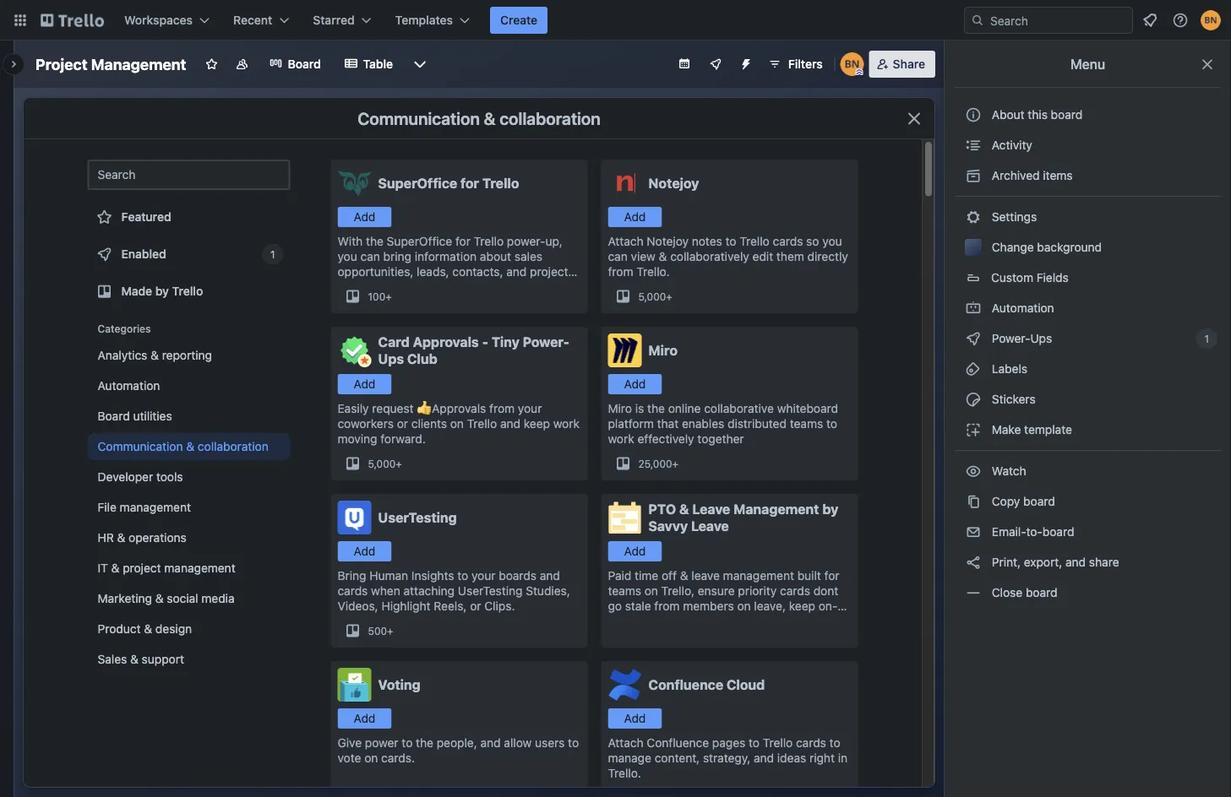 Task type: locate. For each thing, give the bounding box(es) containing it.
1 vertical spatial you
[[338, 250, 357, 264]]

sm image left the watch on the bottom
[[965, 463, 982, 480]]

content,
[[655, 752, 700, 766]]

& left design
[[144, 622, 152, 636]]

watch link
[[955, 458, 1221, 485]]

automation up power-ups
[[989, 301, 1054, 315]]

change
[[992, 240, 1034, 254]]

sm image for settings
[[965, 209, 982, 226]]

your left boards
[[472, 569, 496, 583]]

your inside with the superoffice for trello power-up, you can bring information about sales opportunities, leads, contacts, and projects to your cards.
[[352, 280, 376, 294]]

& right analytics on the left
[[151, 349, 159, 363]]

export,
[[1024, 556, 1063, 570]]

management down 'workspaces'
[[91, 55, 186, 73]]

2 vertical spatial for
[[824, 569, 840, 583]]

can inside the attach notejoy notes to trello cards so you can view & collaboratively edit them directly from trello.
[[608, 250, 628, 264]]

cards up the them
[[773, 235, 803, 248]]

sm image for stickers
[[965, 391, 982, 408]]

board right this
[[1051, 108, 1083, 122]]

to right users
[[568, 736, 579, 750]]

1 vertical spatial cards.
[[381, 752, 415, 766]]

print,
[[992, 556, 1021, 570]]

add up bring
[[354, 545, 376, 559]]

and left "share"
[[1066, 556, 1086, 570]]

attach confluence pages to trello cards to manage content, strategy, and ideas right in trello.
[[608, 736, 848, 781]]

to left 100
[[338, 280, 349, 294]]

attach inside the attach notejoy notes to trello cards so you can view & collaboratively edit them directly from trello.
[[608, 235, 644, 248]]

trello right "made"
[[172, 284, 203, 298]]

notes
[[692, 235, 722, 248]]

4 sm image from the top
[[965, 463, 982, 480]]

notejoy inside the attach notejoy notes to trello cards so you can view & collaboratively edit them directly from trello.
[[647, 235, 689, 248]]

this
[[1028, 108, 1048, 122]]

0 vertical spatial communication & collaboration
[[358, 108, 601, 128]]

can inside with the superoffice for trello power-up, you can bring information about sales opportunities, leads, contacts, and projects to your cards.
[[361, 250, 380, 264]]

0 vertical spatial attach
[[608, 235, 644, 248]]

add button for miro
[[608, 374, 662, 395]]

attach notejoy notes to trello cards so you can view & collaboratively edit them directly from trello.
[[608, 235, 848, 279]]

forward.
[[381, 432, 426, 446]]

trello. down view
[[637, 265, 670, 279]]

product & design
[[98, 622, 192, 636]]

the right is
[[647, 402, 665, 416]]

sm image inside the labels link
[[965, 361, 982, 378]]

4 sm image from the top
[[965, 361, 982, 378]]

communication & collaboration
[[358, 108, 601, 128], [98, 440, 269, 454]]

0 vertical spatial automation
[[989, 301, 1054, 315]]

0 horizontal spatial from
[[489, 402, 515, 416]]

work inside miro is the online collaborative whiteboard platform that enables distributed teams to work effectively together
[[608, 432, 634, 446]]

boards
[[499, 569, 537, 583]]

5,000 + for notejoy
[[638, 291, 673, 303]]

attach for notejoy
[[608, 235, 644, 248]]

share button
[[869, 51, 935, 78]]

1 vertical spatial approvals
[[432, 402, 486, 416]]

management
[[120, 501, 191, 515], [164, 562, 235, 575], [723, 569, 794, 583]]

trello.
[[637, 265, 670, 279], [608, 767, 641, 781]]

to down whiteboard
[[826, 417, 837, 431]]

communication up developer tools
[[98, 440, 183, 454]]

or up forward.
[[397, 417, 408, 431]]

1 horizontal spatial 1
[[1205, 333, 1209, 345]]

5 sm image from the top
[[965, 524, 982, 541]]

& inside pto & leave management by savvy leave
[[679, 502, 689, 518]]

+ down collaboratively
[[666, 291, 673, 303]]

primary element
[[0, 0, 1231, 41]]

3 sm image from the top
[[965, 300, 982, 317]]

the right "with"
[[366, 235, 384, 248]]

together
[[697, 432, 744, 446]]

board down starred
[[288, 57, 321, 71]]

print, export, and share
[[989, 556, 1119, 570]]

+ for superoffice for trello
[[386, 291, 392, 303]]

1 vertical spatial communication
[[98, 440, 183, 454]]

0 horizontal spatial or
[[397, 417, 408, 431]]

+ down effectively
[[672, 458, 679, 470]]

add up give
[[354, 712, 376, 726]]

starred
[[313, 13, 355, 27]]

time
[[635, 569, 658, 583]]

the
[[366, 235, 384, 248], [647, 402, 665, 416], [416, 736, 434, 750]]

management up built
[[734, 502, 819, 518]]

stale
[[625, 600, 651, 614]]

sm image left make
[[965, 422, 982, 439]]

1 horizontal spatial miro
[[649, 343, 678, 359]]

2 attach from the top
[[608, 736, 644, 750]]

1 vertical spatial by
[[823, 502, 839, 518]]

teams inside miro is the online collaborative whiteboard platform that enables distributed teams to work effectively together
[[790, 417, 823, 431]]

by right "made"
[[155, 284, 169, 298]]

& right the it at the bottom of page
[[111, 562, 120, 575]]

0 horizontal spatial 5,000
[[368, 458, 396, 470]]

from
[[608, 265, 633, 279], [489, 402, 515, 416], [654, 600, 680, 614]]

to inside with the superoffice for trello power-up, you can bring information about sales opportunities, leads, contacts, and projects to your cards.
[[338, 280, 349, 294]]

0 vertical spatial 1
[[270, 248, 275, 260]]

1 vertical spatial notejoy
[[647, 235, 689, 248]]

settings link
[[955, 204, 1221, 231]]

analytics & reporting
[[98, 349, 212, 363]]

trello inside the attach notejoy notes to trello cards so you can view & collaboratively edit them directly from trello.
[[740, 235, 770, 248]]

1 vertical spatial usertesting
[[458, 584, 523, 598]]

communication & collaboration up superoffice for trello
[[358, 108, 601, 128]]

0 horizontal spatial by
[[155, 284, 169, 298]]

and right clients
[[500, 417, 521, 431]]

close
[[992, 586, 1023, 600]]

sm image
[[965, 167, 982, 184], [965, 330, 982, 347], [965, 422, 982, 439], [965, 463, 982, 480], [965, 524, 982, 541], [965, 554, 982, 571], [965, 585, 982, 602]]

create
[[500, 13, 538, 27]]

management inside pto & leave management by savvy leave
[[734, 502, 819, 518]]

0 vertical spatial miro
[[649, 343, 678, 359]]

0 vertical spatial superoffice
[[378, 175, 457, 191]]

1 horizontal spatial 5,000 +
[[638, 291, 673, 303]]

0 vertical spatial automation link
[[955, 295, 1221, 322]]

add button
[[338, 207, 392, 227], [608, 207, 662, 227], [338, 374, 392, 395], [608, 374, 662, 395], [338, 542, 392, 562], [608, 542, 662, 562], [338, 709, 392, 729], [608, 709, 662, 729]]

2 can from the left
[[608, 250, 628, 264]]

attach
[[608, 235, 644, 248], [608, 736, 644, 750]]

communication down customize views image at the left top of the page
[[358, 108, 480, 128]]

0 vertical spatial board
[[288, 57, 321, 71]]

0 vertical spatial confluence
[[649, 677, 724, 693]]

approvals
[[413, 334, 479, 350], [432, 402, 486, 416]]

and left allow
[[480, 736, 501, 750]]

by inside pto & leave management by savvy leave
[[823, 502, 839, 518]]

in
[[838, 752, 848, 766]]

add button for card approvals - tiny power- ups club
[[338, 374, 392, 395]]

1 vertical spatial trello.
[[608, 767, 641, 781]]

attach up manage
[[608, 736, 644, 750]]

0 vertical spatial usertesting
[[378, 510, 457, 526]]

0 horizontal spatial 1
[[270, 248, 275, 260]]

3 sm image from the top
[[965, 422, 982, 439]]

to right notes
[[726, 235, 737, 248]]

sm image inside copy board link
[[965, 494, 982, 510]]

power- right tiny on the left top
[[523, 334, 570, 350]]

1 attach from the top
[[608, 235, 644, 248]]

work
[[553, 417, 580, 431], [608, 432, 634, 446]]

1 vertical spatial 5,000
[[368, 458, 396, 470]]

print, export, and share link
[[955, 549, 1221, 576]]

0 horizontal spatial ups
[[378, 351, 404, 367]]

500
[[368, 625, 387, 637]]

0 horizontal spatial communication & collaboration
[[98, 440, 269, 454]]

sm image inside print, export, and share link
[[965, 554, 982, 571]]

notejoy up view
[[647, 235, 689, 248]]

Board name text field
[[27, 51, 195, 78]]

1 horizontal spatial work
[[608, 432, 634, 446]]

& right hr
[[117, 531, 125, 545]]

cards down bring
[[338, 584, 368, 598]]

1 vertical spatial board
[[98, 409, 130, 423]]

1 vertical spatial work
[[608, 432, 634, 446]]

add for confluence cloud
[[624, 712, 646, 726]]

or left clips.
[[470, 600, 481, 614]]

add for voting
[[354, 712, 376, 726]]

attach for confluence cloud
[[608, 736, 644, 750]]

cards. inside with the superoffice for trello power-up, you can bring information about sales opportunities, leads, contacts, and projects to your cards.
[[379, 280, 413, 294]]

work down platform on the bottom
[[608, 432, 634, 446]]

table link
[[334, 51, 403, 78]]

file
[[98, 501, 117, 515]]

0 vertical spatial ups
[[1031, 332, 1052, 346]]

sm image left email-
[[965, 524, 982, 541]]

0 horizontal spatial usertesting
[[378, 510, 457, 526]]

0 vertical spatial your
[[352, 280, 376, 294]]

operations
[[129, 531, 187, 545]]

notejoy up notes
[[649, 175, 699, 191]]

0 vertical spatial communication
[[358, 108, 480, 128]]

videos,
[[338, 600, 378, 614]]

sm image left print,
[[965, 554, 982, 571]]

2 sm image from the top
[[965, 209, 982, 226]]

trello inside attach confluence pages to trello cards to manage content, strategy, and ideas right in trello.
[[763, 736, 793, 750]]

approvals inside card approvals - tiny power- ups club
[[413, 334, 479, 350]]

board left utilities
[[98, 409, 130, 423]]

cards inside 'bring human insights to your boards and cards when attaching usertesting studies, videos, highlight reels, or clips.'
[[338, 584, 368, 598]]

0 horizontal spatial the
[[366, 235, 384, 248]]

highlight
[[382, 600, 431, 614]]

1 horizontal spatial usertesting
[[458, 584, 523, 598]]

1 for power-ups
[[1205, 333, 1209, 345]]

work left platform on the bottom
[[553, 417, 580, 431]]

0 horizontal spatial automation
[[98, 379, 160, 393]]

you inside with the superoffice for trello power-up, you can bring information about sales opportunities, leads, contacts, and projects to your cards.
[[338, 250, 357, 264]]

bring human insights to your boards and cards when attaching usertesting studies, videos, highlight reels, or clips.
[[338, 569, 570, 614]]

usertesting up insights
[[378, 510, 457, 526]]

by up dont
[[823, 502, 839, 518]]

stickers
[[989, 393, 1036, 406]]

add for superoffice for trello
[[354, 210, 376, 224]]

+
[[386, 291, 392, 303], [666, 291, 673, 303], [396, 458, 402, 470], [672, 458, 679, 470], [387, 625, 393, 637]]

+ down forward.
[[396, 458, 402, 470]]

1 vertical spatial 5,000 +
[[368, 458, 402, 470]]

& inside 'link'
[[144, 622, 152, 636]]

7 sm image from the top
[[965, 585, 982, 602]]

5,000 + for card approvals - tiny power- ups club
[[368, 458, 402, 470]]

management up priority
[[723, 569, 794, 583]]

sm image inside the settings link
[[965, 209, 982, 226]]

6 sm image from the top
[[965, 554, 982, 571]]

from inside the attach notejoy notes to trello cards so you can view & collaboratively edit them directly from trello.
[[608, 265, 633, 279]]

1 vertical spatial your
[[518, 402, 542, 416]]

from down card approvals - tiny power- ups club
[[489, 402, 515, 416]]

Search field
[[985, 8, 1132, 33]]

sm image inside activity link
[[965, 137, 982, 154]]

and left ideas
[[754, 752, 774, 766]]

club
[[407, 351, 438, 367]]

1 vertical spatial management
[[734, 502, 819, 518]]

1 horizontal spatial communication & collaboration
[[358, 108, 601, 128]]

recent
[[233, 13, 272, 27]]

0 vertical spatial work
[[553, 417, 580, 431]]

+ down opportunities,
[[386, 291, 392, 303]]

easily request 👍 approvals from your coworkers or clients on trello and keep work moving forward.
[[338, 402, 580, 446]]

attach inside attach confluence pages to trello cards to manage content, strategy, and ideas right in trello.
[[608, 736, 644, 750]]

confluence left the cloud
[[649, 677, 724, 693]]

add button up time
[[608, 542, 662, 562]]

add up easily
[[354, 377, 376, 391]]

board up to-
[[1023, 495, 1055, 509]]

0 notifications image
[[1140, 10, 1160, 30]]

usertesting inside 'bring human insights to your boards and cards when attaching usertesting studies, videos, highlight reels, or clips.'
[[458, 584, 523, 598]]

sm image for make template
[[965, 422, 982, 439]]

back to home image
[[41, 7, 104, 34]]

0 vertical spatial collaboration
[[500, 108, 601, 128]]

0 horizontal spatial teams
[[608, 584, 641, 598]]

& down board utilities link
[[186, 440, 194, 454]]

and inside with the superoffice for trello power-up, you can bring information about sales opportunities, leads, contacts, and projects to your cards.
[[506, 265, 527, 279]]

collaboratively
[[670, 250, 749, 264]]

board for board utilities
[[98, 409, 130, 423]]

sm image for automation
[[965, 300, 982, 317]]

0 vertical spatial teams
[[790, 417, 823, 431]]

1 vertical spatial for
[[455, 235, 471, 248]]

1 for enabled
[[270, 248, 275, 260]]

and inside 'bring human insights to your boards and cards when attaching usertesting studies, videos, highlight reels, or clips.'
[[540, 569, 560, 583]]

management inside text box
[[91, 55, 186, 73]]

1 horizontal spatial teams
[[790, 417, 823, 431]]

about
[[480, 250, 511, 264]]

add for card approvals - tiny power- ups club
[[354, 377, 376, 391]]

make template
[[989, 423, 1072, 437]]

0 horizontal spatial power-
[[523, 334, 570, 350]]

1 vertical spatial teams
[[608, 584, 641, 598]]

and inside 'easily request 👍 approvals from your coworkers or clients on trello and keep work moving forward.'
[[500, 417, 521, 431]]

0 vertical spatial from
[[608, 265, 633, 279]]

from down trello, in the bottom of the page
[[654, 600, 680, 614]]

1 sm image from the top
[[965, 167, 982, 184]]

board
[[288, 57, 321, 71], [98, 409, 130, 423]]

0 horizontal spatial board
[[98, 409, 130, 423]]

2 sm image from the top
[[965, 330, 982, 347]]

teams
[[790, 417, 823, 431], [608, 584, 641, 598]]

add button up bring
[[338, 542, 392, 562]]

bring
[[383, 250, 412, 264]]

cards up right
[[796, 736, 826, 750]]

1 vertical spatial superoffice
[[387, 235, 452, 248]]

0 horizontal spatial miro
[[608, 402, 632, 416]]

1 horizontal spatial collaboration
[[500, 108, 601, 128]]

2 horizontal spatial your
[[518, 402, 542, 416]]

or
[[397, 417, 408, 431], [470, 600, 481, 614]]

1 vertical spatial attach
[[608, 736, 644, 750]]

add up view
[[624, 210, 646, 224]]

add for pto & leave management by savvy leave
[[624, 545, 646, 559]]

to inside the attach notejoy notes to trello cards so you can view & collaboratively edit them directly from trello.
[[726, 235, 737, 248]]

leave,
[[754, 600, 786, 614]]

on down power
[[364, 752, 378, 766]]

reels,
[[434, 600, 467, 614]]

add button for pto & leave management by savvy leave
[[608, 542, 662, 562]]

can left view
[[608, 250, 628, 264]]

1 horizontal spatial can
[[608, 250, 628, 264]]

tiny
[[492, 334, 520, 350]]

0 horizontal spatial management
[[91, 55, 186, 73]]

500 +
[[368, 625, 393, 637]]

1 horizontal spatial you
[[822, 235, 842, 248]]

0 vertical spatial you
[[822, 235, 842, 248]]

approvals up club
[[413, 334, 479, 350]]

0 horizontal spatial keep
[[524, 417, 550, 431]]

1 vertical spatial keep
[[789, 600, 815, 614]]

can for notejoy
[[608, 250, 628, 264]]

trello up edit
[[740, 235, 770, 248]]

trello up about
[[474, 235, 504, 248]]

pto & leave management by savvy leave
[[649, 502, 839, 535]]

board for board
[[288, 57, 321, 71]]

1 can from the left
[[361, 250, 380, 264]]

make
[[992, 423, 1021, 437]]

sm image inside archived items link
[[965, 167, 982, 184]]

sm image
[[965, 137, 982, 154], [965, 209, 982, 226], [965, 300, 982, 317], [965, 361, 982, 378], [965, 391, 982, 408], [965, 494, 982, 510]]

sm image for labels
[[965, 361, 982, 378]]

to right insights
[[457, 569, 468, 583]]

0 vertical spatial or
[[397, 417, 408, 431]]

menu
[[1071, 56, 1106, 72]]

sm image inside "make template" link
[[965, 422, 982, 439]]

email-
[[992, 525, 1026, 539]]

0 vertical spatial 5,000 +
[[638, 291, 673, 303]]

items
[[1043, 169, 1073, 183]]

email-to-board
[[989, 525, 1074, 539]]

& up superoffice for trello
[[484, 108, 496, 128]]

filters
[[788, 57, 823, 71]]

sm image inside close board link
[[965, 585, 982, 602]]

you inside the attach notejoy notes to trello cards so you can view & collaboratively edit them directly from trello.
[[822, 235, 842, 248]]

sm image left archived
[[965, 167, 982, 184]]

for
[[461, 175, 479, 191], [455, 235, 471, 248], [824, 569, 840, 583]]

your down tiny on the left top
[[518, 402, 542, 416]]

sm image inside automation link
[[965, 300, 982, 317]]

made by trello link
[[87, 275, 290, 308]]

cards. inside give power to the people, and allow users to vote on cards.
[[381, 752, 415, 766]]

1 vertical spatial confluence
[[647, 736, 709, 750]]

workspace visible image
[[235, 57, 249, 71]]

sm image for close board
[[965, 585, 982, 602]]

sm image for power-ups
[[965, 330, 982, 347]]

open information menu image
[[1172, 12, 1189, 29]]

0 vertical spatial the
[[366, 235, 384, 248]]

add for usertesting
[[354, 545, 376, 559]]

2 horizontal spatial the
[[647, 402, 665, 416]]

bring
[[338, 569, 366, 583]]

sm image inside watch link
[[965, 463, 982, 480]]

& right view
[[659, 250, 667, 264]]

add button up manage
[[608, 709, 662, 729]]

it & project management link
[[87, 555, 290, 582]]

1 vertical spatial miro
[[608, 402, 632, 416]]

0 horizontal spatial 5,000 +
[[368, 458, 402, 470]]

miro is the online collaborative whiteboard platform that enables distributed teams to work effectively together
[[608, 402, 838, 446]]

about this board button
[[955, 101, 1221, 128]]

1 horizontal spatial ups
[[1031, 332, 1052, 346]]

2 vertical spatial the
[[416, 736, 434, 750]]

1 horizontal spatial your
[[472, 569, 496, 583]]

5,000
[[638, 291, 666, 303], [368, 458, 396, 470]]

& inside paid time off & leave management built for teams on trello, ensure priority cards dont go stale from members on leave, keep on- top of lists
[[680, 569, 688, 583]]

ups down card
[[378, 351, 404, 367]]

1 horizontal spatial the
[[416, 736, 434, 750]]

paid
[[608, 569, 632, 583]]

add up manage
[[624, 712, 646, 726]]

6 sm image from the top
[[965, 494, 982, 510]]

teams down whiteboard
[[790, 417, 823, 431]]

people,
[[437, 736, 477, 750]]

2 vertical spatial your
[[472, 569, 496, 583]]

sm image inside 'stickers' "link"
[[965, 391, 982, 408]]

cards down built
[[780, 584, 810, 598]]

manage
[[608, 752, 651, 766]]

your down opportunities,
[[352, 280, 376, 294]]

0 vertical spatial cards.
[[379, 280, 413, 294]]

5,000 +
[[638, 291, 673, 303], [368, 458, 402, 470]]

the inside with the superoffice for trello power-up, you can bring information about sales opportunities, leads, contacts, and projects to your cards.
[[366, 235, 384, 248]]

confluence up content,
[[647, 736, 709, 750]]

or inside 'easily request 👍 approvals from your coworkers or clients on trello and keep work moving forward.'
[[397, 417, 408, 431]]

you
[[822, 235, 842, 248], [338, 250, 357, 264]]

add up time
[[624, 545, 646, 559]]

trello. down manage
[[608, 767, 641, 781]]

add
[[354, 210, 376, 224], [624, 210, 646, 224], [354, 377, 376, 391], [624, 377, 646, 391], [354, 545, 376, 559], [624, 545, 646, 559], [354, 712, 376, 726], [624, 712, 646, 726]]

0 horizontal spatial you
[[338, 250, 357, 264]]

change background link
[[955, 234, 1221, 261]]

users
[[535, 736, 565, 750]]

0 vertical spatial 5,000
[[638, 291, 666, 303]]

1 horizontal spatial or
[[470, 600, 481, 614]]

add for notejoy
[[624, 210, 646, 224]]

0 vertical spatial keep
[[524, 417, 550, 431]]

5,000 down view
[[638, 291, 666, 303]]

ups up the labels link
[[1031, 332, 1052, 346]]

workspaces
[[124, 13, 193, 27]]

automation link down custom fields button
[[955, 295, 1221, 322]]

0 vertical spatial approvals
[[413, 334, 479, 350]]

search image
[[971, 14, 985, 27]]

the left people,
[[416, 736, 434, 750]]

& right off
[[680, 569, 688, 583]]

power-ups
[[989, 332, 1056, 346]]

1 horizontal spatial from
[[608, 265, 633, 279]]

add button for confluence cloud
[[608, 709, 662, 729]]

sm image for watch
[[965, 463, 982, 480]]

approvals up clients
[[432, 402, 486, 416]]

5 sm image from the top
[[965, 391, 982, 408]]

0 horizontal spatial your
[[352, 280, 376, 294]]

2 horizontal spatial from
[[654, 600, 680, 614]]

0 vertical spatial for
[[461, 175, 479, 191]]

power- up "labels"
[[992, 332, 1031, 346]]

miro for miro
[[649, 343, 678, 359]]

leave right "pto"
[[692, 502, 730, 518]]

miro inside miro is the online collaborative whiteboard platform that enables distributed teams to work effectively together
[[608, 402, 632, 416]]

0 vertical spatial by
[[155, 284, 169, 298]]

1 vertical spatial or
[[470, 600, 481, 614]]

add up "with"
[[354, 210, 376, 224]]

on right clients
[[450, 417, 464, 431]]

add button for superoffice for trello
[[338, 207, 392, 227]]

activity
[[989, 138, 1033, 152]]

when
[[371, 584, 400, 598]]

1 horizontal spatial 5,000
[[638, 291, 666, 303]]

automation up 'board utilities'
[[98, 379, 160, 393]]

you up 'directly'
[[822, 235, 842, 248]]

1 sm image from the top
[[965, 137, 982, 154]]

0 horizontal spatial automation link
[[87, 373, 290, 400]]

to right power
[[402, 736, 413, 750]]

project
[[123, 562, 161, 575]]

1 vertical spatial 1
[[1205, 333, 1209, 345]]

on inside 'easily request 👍 approvals from your coworkers or clients on trello and keep work moving forward.'
[[450, 417, 464, 431]]

sm image inside email-to-board link
[[965, 524, 982, 541]]

1 vertical spatial automation link
[[87, 373, 290, 400]]



Task type: describe. For each thing, give the bounding box(es) containing it.
card
[[378, 334, 410, 350]]

table
[[363, 57, 393, 71]]

go
[[608, 600, 622, 614]]

1 horizontal spatial automation
[[989, 301, 1054, 315]]

keep inside 'easily request 👍 approvals from your coworkers or clients on trello and keep work moving forward.'
[[524, 417, 550, 431]]

sm image for archived items
[[965, 167, 982, 184]]

for inside with the superoffice for trello power-up, you can bring information about sales opportunities, leads, contacts, and projects to your cards.
[[455, 235, 471, 248]]

sm image for activity
[[965, 137, 982, 154]]

hr
[[98, 531, 114, 545]]

strategy,
[[703, 752, 751, 766]]

5,000 for notejoy
[[638, 291, 666, 303]]

settings
[[989, 210, 1037, 224]]

members
[[683, 600, 734, 614]]

superoffice for trello
[[378, 175, 519, 191]]

templates button
[[385, 7, 480, 34]]

miro for miro is the online collaborative whiteboard platform that enables distributed teams to work effectively together
[[608, 402, 632, 416]]

+ for usertesting
[[387, 625, 393, 637]]

with the superoffice for trello power-up, you can bring information about sales opportunities, leads, contacts, and projects to your cards.
[[338, 235, 574, 294]]

add button for usertesting
[[338, 542, 392, 562]]

board inside "button"
[[1051, 108, 1083, 122]]

right
[[810, 752, 835, 766]]

power ups image
[[709, 57, 722, 71]]

1 vertical spatial automation
[[98, 379, 160, 393]]

savvy
[[649, 518, 688, 535]]

1 horizontal spatial automation link
[[955, 295, 1221, 322]]

superoffice inside with the superoffice for trello power-up, you can bring information about sales opportunities, leads, contacts, and projects to your cards.
[[387, 235, 452, 248]]

power-
[[507, 235, 545, 248]]

star or unstar board image
[[205, 57, 218, 71]]

add button for voting
[[338, 709, 392, 729]]

make template link
[[955, 417, 1221, 444]]

copy board link
[[955, 488, 1221, 515]]

management down hr & operations link
[[164, 562, 235, 575]]

voting
[[378, 677, 421, 693]]

from inside 'easily request 👍 approvals from your coworkers or clients on trello and keep work moving forward.'
[[489, 402, 515, 416]]

0 horizontal spatial collaboration
[[198, 440, 269, 454]]

add button for notejoy
[[608, 207, 662, 227]]

trello. inside attach confluence pages to trello cards to manage content, strategy, and ideas right in trello.
[[608, 767, 641, 781]]

create button
[[490, 7, 548, 34]]

opportunities,
[[338, 265, 414, 279]]

attaching
[[404, 584, 455, 598]]

the inside give power to the people, and allow users to vote on cards.
[[416, 736, 434, 750]]

trello inside 'easily request 👍 approvals from your coworkers or clients on trello and keep work moving forward.'
[[467, 417, 497, 431]]

utilities
[[133, 409, 172, 423]]

pto
[[649, 502, 676, 518]]

approvals inside 'easily request 👍 approvals from your coworkers or clients on trello and keep work moving forward.'
[[432, 402, 486, 416]]

close board
[[989, 586, 1058, 600]]

so
[[806, 235, 819, 248]]

copy board
[[989, 495, 1055, 509]]

archived
[[992, 169, 1040, 183]]

email-to-board link
[[955, 519, 1221, 546]]

board link
[[259, 51, 331, 78]]

to right the pages
[[749, 736, 760, 750]]

& right sales
[[130, 653, 138, 667]]

workspaces button
[[114, 7, 220, 34]]

0 vertical spatial leave
[[692, 502, 730, 518]]

and inside attach confluence pages to trello cards to manage content, strategy, and ideas right in trello.
[[754, 752, 774, 766]]

& left social on the bottom left
[[155, 592, 164, 606]]

ups inside card approvals - tiny power- ups club
[[378, 351, 404, 367]]

archived items
[[989, 169, 1073, 183]]

allow
[[504, 736, 532, 750]]

to inside miro is the online collaborative whiteboard platform that enables distributed teams to work effectively together
[[826, 417, 837, 431]]

teams inside paid time off & leave management built for teams on trello, ensure priority cards dont go stale from members on leave, keep on- top of lists
[[608, 584, 641, 598]]

clients
[[411, 417, 447, 431]]

power
[[365, 736, 399, 750]]

on inside give power to the people, and allow users to vote on cards.
[[364, 752, 378, 766]]

leave
[[692, 569, 720, 583]]

cards inside the attach notejoy notes to trello cards so you can view & collaboratively edit them directly from trello.
[[773, 235, 803, 248]]

featured
[[121, 210, 171, 224]]

stickers link
[[955, 386, 1221, 413]]

board down the export,
[[1026, 586, 1058, 600]]

0 vertical spatial notejoy
[[649, 175, 699, 191]]

moving
[[338, 432, 377, 446]]

5,000 for card approvals - tiny power- ups club
[[368, 458, 396, 470]]

copy
[[992, 495, 1020, 509]]

work inside 'easily request 👍 approvals from your coworkers or clients on trello and keep work moving forward.'
[[553, 417, 580, 431]]

1 vertical spatial communication & collaboration
[[98, 440, 269, 454]]

templates
[[395, 13, 453, 27]]

keep inside paid time off & leave management built for teams on trello, ensure priority cards dont go stale from members on leave, keep on- top of lists
[[789, 600, 815, 614]]

ben nelson (bennelson96) image
[[1201, 10, 1221, 30]]

file management link
[[87, 494, 290, 521]]

add for miro
[[624, 377, 646, 391]]

dont
[[814, 584, 839, 598]]

ben nelson (bennelson96) image
[[841, 52, 864, 76]]

and inside give power to the people, and allow users to vote on cards.
[[480, 736, 501, 750]]

labels link
[[955, 356, 1221, 383]]

your inside 'bring human insights to your boards and cards when attaching usertesting studies, videos, highlight reels, or clips.'
[[472, 569, 496, 583]]

vote
[[338, 752, 361, 766]]

marketing & social media
[[98, 592, 235, 606]]

to inside 'bring human insights to your boards and cards when attaching usertesting studies, videos, highlight reels, or clips.'
[[457, 569, 468, 583]]

trello up power-
[[483, 175, 519, 191]]

you for superoffice for trello
[[338, 250, 357, 264]]

customize views image
[[412, 56, 429, 73]]

with
[[338, 235, 363, 248]]

studies,
[[526, 584, 570, 598]]

archived items link
[[955, 162, 1221, 189]]

Search text field
[[87, 160, 290, 190]]

sm image for copy board
[[965, 494, 982, 510]]

or inside 'bring human insights to your boards and cards when attaching usertesting studies, videos, highlight reels, or clips.'
[[470, 600, 481, 614]]

board up print, export, and share
[[1043, 525, 1074, 539]]

confluence inside attach confluence pages to trello cards to manage content, strategy, and ideas right in trello.
[[647, 736, 709, 750]]

contacts,
[[452, 265, 503, 279]]

top
[[608, 615, 626, 629]]

+ for card approvals - tiny power- ups club
[[396, 458, 402, 470]]

enabled
[[121, 247, 166, 261]]

enables
[[682, 417, 724, 431]]

analytics & reporting link
[[87, 342, 290, 369]]

trello inside with the superoffice for trello power-up, you can bring information about sales opportunities, leads, contacts, and projects to your cards.
[[474, 235, 504, 248]]

sales & support link
[[87, 646, 290, 674]]

from inside paid time off & leave management built for teams on trello, ensure priority cards dont go stale from members on leave, keep on- top of lists
[[654, 600, 680, 614]]

management up operations
[[120, 501, 191, 515]]

your inside 'easily request 👍 approvals from your coworkers or clients on trello and keep work moving forward.'
[[518, 402, 542, 416]]

cards inside paid time off & leave management built for teams on trello, ensure priority cards dont go stale from members on leave, keep on- top of lists
[[780, 584, 810, 598]]

product & design link
[[87, 616, 290, 643]]

recent button
[[223, 7, 299, 34]]

give power to the people, and allow users to vote on cards.
[[338, 736, 579, 766]]

labels
[[989, 362, 1028, 376]]

of
[[629, 615, 640, 629]]

is
[[635, 402, 644, 416]]

social
[[167, 592, 198, 606]]

1 vertical spatial leave
[[691, 518, 729, 535]]

on down time
[[645, 584, 658, 598]]

that
[[657, 417, 679, 431]]

lists
[[643, 615, 665, 629]]

+ for notejoy
[[666, 291, 673, 303]]

media
[[201, 592, 235, 606]]

off
[[662, 569, 677, 583]]

calendar power-up image
[[678, 57, 691, 70]]

sm image for print, export, and share
[[965, 554, 982, 571]]

up,
[[545, 235, 563, 248]]

insights
[[411, 569, 454, 583]]

automation image
[[732, 51, 756, 74]]

sm image for email-to-board
[[965, 524, 982, 541]]

view
[[631, 250, 656, 264]]

clips.
[[484, 600, 515, 614]]

tools
[[156, 470, 183, 484]]

watch
[[989, 464, 1030, 478]]

1 horizontal spatial power-
[[992, 332, 1031, 346]]

marketing & social media link
[[87, 586, 290, 613]]

the inside miro is the online collaborative whiteboard platform that enables distributed teams to work effectively together
[[647, 402, 665, 416]]

coworkers
[[338, 417, 394, 431]]

trello,
[[661, 584, 695, 598]]

can for superoffice for trello
[[361, 250, 380, 264]]

you for notejoy
[[822, 235, 842, 248]]

this member is an admin of this board. image
[[856, 68, 863, 76]]

-
[[482, 334, 488, 350]]

card approvals - tiny power- ups club
[[378, 334, 570, 367]]

on down priority
[[737, 600, 751, 614]]

& inside the attach notejoy notes to trello cards so you can view & collaboratively edit them directly from trello.
[[659, 250, 667, 264]]

to up in
[[830, 736, 841, 750]]

custom fields button
[[955, 265, 1221, 292]]

project
[[35, 55, 88, 73]]

cards inside attach confluence pages to trello cards to manage content, strategy, and ideas right in trello.
[[796, 736, 826, 750]]

made
[[121, 284, 152, 298]]

+ for miro
[[672, 458, 679, 470]]

management inside paid time off & leave management built for teams on trello, ensure priority cards dont go stale from members on leave, keep on- top of lists
[[723, 569, 794, 583]]

trello. inside the attach notejoy notes to trello cards so you can view & collaboratively edit them directly from trello.
[[637, 265, 670, 279]]

activity link
[[955, 132, 1221, 159]]

1 horizontal spatial communication
[[358, 108, 480, 128]]

communication & collaboration link
[[87, 434, 290, 461]]

for inside paid time off & leave management built for teams on trello, ensure priority cards dont go stale from members on leave, keep on- top of lists
[[824, 569, 840, 583]]

distributed
[[728, 417, 787, 431]]

power- inside card approvals - tiny power- ups club
[[523, 334, 570, 350]]



Task type: vqa. For each thing, say whether or not it's contained in the screenshot.


